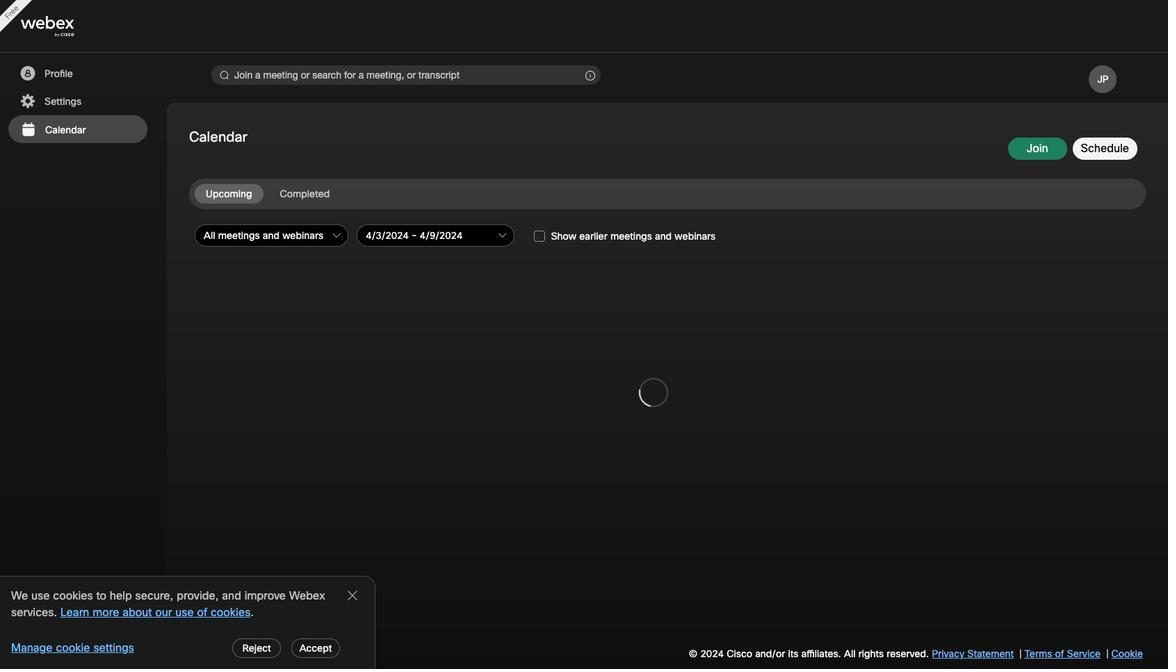 Task type: describe. For each thing, give the bounding box(es) containing it.
mds settings_filled image
[[19, 93, 36, 110]]

close image
[[346, 590, 359, 602]]

mds people circle_filled image
[[19, 65, 36, 82]]

mds meetings_filled image
[[19, 122, 37, 138]]

free account image
[[0, 0, 32, 32]]



Task type: vqa. For each thing, say whether or not it's contained in the screenshot.
mds people circle_filled image
yes



Task type: locate. For each thing, give the bounding box(es) containing it.
0 horizontal spatial tab
[[195, 184, 263, 204]]

2 tab from the left
[[269, 184, 341, 204]]

1 horizontal spatial tab
[[269, 184, 341, 204]]

cisco webex image
[[21, 16, 104, 37]]

tab list inside calendar element
[[195, 184, 347, 204]]

calendar element
[[0, 103, 1169, 670]]

banner
[[0, 0, 1169, 53]]

tab list
[[195, 184, 347, 204]]

tab panel
[[175, 222, 1149, 514]]

tab panel inside calendar element
[[175, 222, 1149, 514]]

1 tab from the left
[[195, 184, 263, 204]]

Join a meeting or search for a meeting, or transcript text field
[[211, 65, 601, 85]]

tab
[[195, 184, 263, 204], [269, 184, 341, 204]]

mds content download_filled image
[[19, 585, 36, 602]]



